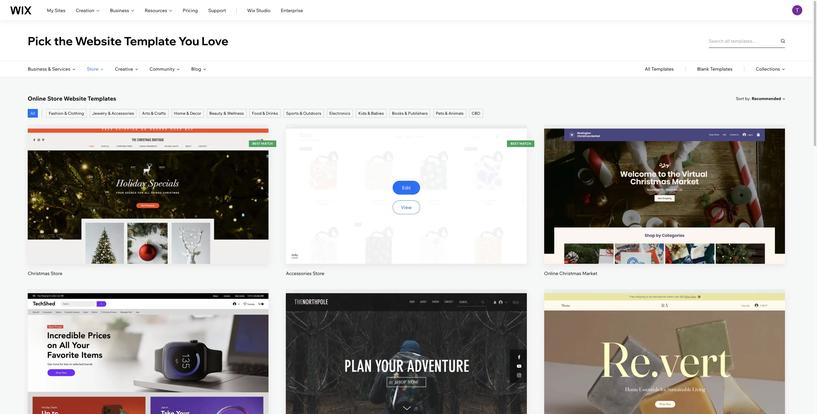 Task type: describe. For each thing, give the bounding box(es) containing it.
all for all
[[30, 111, 35, 116]]

online store website templates - accessories store image
[[286, 129, 527, 264]]

store for christmas store
[[51, 271, 62, 277]]

sports & outdoors
[[286, 111, 321, 116]]

my sites link
[[47, 7, 65, 14]]

& for beauty
[[224, 111, 226, 116]]

all link
[[28, 109, 38, 118]]

edit for edit button inside the the christmas store group
[[144, 185, 153, 191]]

all for all templates
[[645, 66, 650, 72]]

view for view popup button within the online christmas market group
[[659, 205, 670, 210]]

edit for edit button associated with online store website templates - home goods store image view popup button
[[660, 350, 669, 356]]

wix
[[247, 7, 255, 13]]

profile image image
[[792, 5, 803, 15]]

christmas store
[[28, 271, 62, 277]]

store inside the categories by subject element
[[87, 66, 99, 72]]

templates for all templates
[[652, 66, 674, 72]]

edit button for view popup button inside the christmas store group
[[134, 181, 162, 195]]

all templates
[[645, 66, 674, 72]]

blog
[[191, 66, 201, 72]]

pick the website template you love
[[28, 34, 228, 48]]

accessories inside jewelry & accessories link
[[112, 111, 134, 116]]

sort by:
[[736, 96, 751, 101]]

collections
[[756, 66, 780, 72]]

edit button for view popup button within the accessories store group
[[393, 181, 420, 195]]

babies
[[371, 111, 384, 116]]

categories. use the left and right arrow keys to navigate the menu element
[[0, 61, 813, 77]]

blank templates
[[697, 66, 733, 72]]

& for fashion
[[64, 111, 67, 116]]

resources button
[[145, 7, 172, 14]]

enterprise
[[281, 7, 303, 13]]

fashion
[[49, 111, 63, 116]]

& for business
[[48, 66, 51, 72]]

all templates link
[[645, 61, 674, 77]]

view button for online store website templates - electronics store image
[[134, 366, 162, 379]]

categories by subject element
[[28, 61, 206, 77]]

edit button for online store website templates - electronics store image's view popup button
[[134, 346, 162, 360]]

online store website templates
[[28, 95, 116, 102]]

jewelry & accessories
[[92, 111, 134, 116]]

business button
[[110, 7, 134, 14]]

edit for edit button for online store website templates - backpack store image's view popup button
[[402, 350, 411, 356]]

pricing link
[[183, 7, 198, 14]]

food
[[252, 111, 262, 116]]

online store website templates - home goods store image
[[544, 294, 785, 415]]

pick
[[28, 34, 52, 48]]

view for online store website templates - home goods store image view popup button
[[659, 370, 670, 375]]

online for online christmas market
[[544, 271, 558, 277]]

business for business & services
[[28, 66, 47, 72]]

food & drinks
[[252, 111, 278, 116]]

you
[[179, 34, 199, 48]]

wellness
[[227, 111, 244, 116]]

creation button
[[76, 7, 100, 14]]

creation
[[76, 7, 94, 13]]

enterprise link
[[281, 7, 303, 14]]

sites
[[55, 7, 65, 13]]

decor
[[190, 111, 201, 116]]

edit button for online store website templates - home goods store image view popup button
[[651, 346, 678, 360]]

my sites
[[47, 7, 65, 13]]

beauty & wellness link
[[207, 109, 246, 118]]

& for pets
[[445, 111, 448, 116]]

creative
[[115, 66, 133, 72]]

wix studio link
[[247, 7, 270, 14]]

generic categories element
[[645, 61, 785, 77]]

publishers
[[408, 111, 428, 116]]

home
[[174, 111, 185, 116]]

arts & crafts link
[[140, 109, 169, 118]]

& for jewelry
[[108, 111, 111, 116]]

accessories store group
[[286, 125, 527, 277]]

online christmas market
[[544, 271, 598, 277]]

& for food
[[263, 111, 265, 116]]

animals
[[449, 111, 464, 116]]



Task type: vqa. For each thing, say whether or not it's contained in the screenshot.
rightmost eCommerce
no



Task type: locate. For each thing, give the bounding box(es) containing it.
online
[[28, 95, 46, 102], [544, 271, 558, 277]]

edit button
[[134, 181, 162, 195], [393, 181, 420, 195], [651, 181, 678, 195], [134, 346, 162, 360], [393, 346, 420, 360], [651, 346, 678, 360]]

support
[[208, 7, 226, 13]]

online store website templates - online christmas market image
[[544, 129, 785, 264]]

view inside the christmas store group
[[143, 205, 154, 210]]

info
[[292, 253, 298, 258]]

home & decor
[[174, 111, 201, 116]]

accessories
[[112, 111, 134, 116], [286, 271, 312, 277]]

& right 'arts'
[[151, 111, 154, 116]]

books
[[392, 111, 404, 116]]

& right kids
[[368, 111, 370, 116]]

home & decor link
[[171, 109, 204, 118]]

online store website templates - backpack store image
[[286, 294, 527, 415]]

accessories right jewelry
[[112, 111, 134, 116]]

food & drinks link
[[249, 109, 281, 118]]

& inside "link"
[[368, 111, 370, 116]]

view inside online christmas market group
[[659, 205, 670, 210]]

view button for online store website templates - christmas store 'image' at the left of page
[[134, 201, 162, 214]]

jewelry & accessories link
[[89, 109, 137, 118]]

edit button inside online christmas market group
[[651, 181, 678, 195]]

pets & animals link
[[433, 109, 466, 118]]

1 vertical spatial website
[[64, 95, 86, 102]]

drinks
[[266, 111, 278, 116]]

1 horizontal spatial online
[[544, 271, 558, 277]]

website for the
[[75, 34, 122, 48]]

edit
[[144, 185, 153, 191], [402, 185, 411, 191], [660, 185, 669, 191], [144, 350, 153, 356], [402, 350, 411, 356], [660, 350, 669, 356]]

1 vertical spatial business
[[28, 66, 47, 72]]

& right fashion on the top
[[64, 111, 67, 116]]

store for accessories store
[[313, 271, 324, 277]]

template
[[124, 34, 176, 48]]

& for arts
[[151, 111, 154, 116]]

& for books
[[405, 111, 407, 116]]

books & publishers link
[[389, 109, 430, 118]]

services
[[52, 66, 70, 72]]

online for online store website templates
[[28, 95, 46, 102]]

0 horizontal spatial business
[[28, 66, 47, 72]]

& for sports
[[300, 111, 302, 116]]

view button inside the christmas store group
[[134, 201, 162, 214]]

blank
[[697, 66, 709, 72]]

1 horizontal spatial accessories
[[286, 271, 312, 277]]

& left decor
[[186, 111, 189, 116]]

edit button for view popup button within the online christmas market group
[[651, 181, 678, 195]]

& inside the categories by subject element
[[48, 66, 51, 72]]

0 vertical spatial online
[[28, 95, 46, 102]]

view
[[143, 205, 154, 210], [401, 205, 412, 210], [659, 205, 670, 210], [143, 370, 154, 375], [401, 370, 412, 375], [659, 370, 670, 375]]

by:
[[745, 96, 751, 101]]

sort
[[736, 96, 744, 101]]

& right sports
[[300, 111, 302, 116]]

love
[[202, 34, 228, 48]]

business inside popup button
[[110, 7, 129, 13]]

0 horizontal spatial christmas
[[28, 271, 50, 277]]

2 horizontal spatial templates
[[710, 66, 733, 72]]

arts
[[142, 111, 150, 116]]

1 vertical spatial accessories
[[286, 271, 312, 277]]

edit for edit button in online christmas market group
[[660, 185, 669, 191]]

arts & crafts
[[142, 111, 166, 116]]

accessories down 'info' button
[[286, 271, 312, 277]]

christmas store group
[[28, 125, 269, 277]]

edit for view popup button within the accessories store group's edit button
[[402, 185, 411, 191]]

0 vertical spatial business
[[110, 7, 129, 13]]

view inside accessories store group
[[401, 205, 412, 210]]

my
[[47, 7, 54, 13]]

all inside generic categories element
[[645, 66, 650, 72]]

business inside the categories by subject element
[[28, 66, 47, 72]]

view button for online store website templates - backpack store image
[[393, 366, 420, 379]]

& right jewelry
[[108, 111, 111, 116]]

& left services
[[48, 66, 51, 72]]

blank templates link
[[697, 61, 733, 77]]

& for home
[[186, 111, 189, 116]]

1 vertical spatial online
[[544, 271, 558, 277]]

2 christmas from the left
[[560, 271, 581, 277]]

accessories inside accessories store group
[[286, 271, 312, 277]]

& right beauty
[[224, 111, 226, 116]]

view button
[[134, 201, 162, 214], [393, 201, 420, 214], [651, 201, 678, 214], [134, 366, 162, 379], [393, 366, 420, 379], [651, 366, 678, 379]]

0 horizontal spatial accessories
[[112, 111, 134, 116]]

edit inside accessories store group
[[402, 185, 411, 191]]

view for online store website templates - backpack store image's view popup button
[[401, 370, 412, 375]]

view for view popup button inside the christmas store group
[[143, 205, 154, 210]]

& for kids
[[368, 111, 370, 116]]

0 vertical spatial website
[[75, 34, 122, 48]]

fashion & clothing
[[49, 111, 84, 116]]

0 horizontal spatial templates
[[88, 95, 116, 102]]

view button for online store website templates - online christmas market image
[[651, 201, 678, 214]]

1 horizontal spatial all
[[645, 66, 650, 72]]

Search search field
[[709, 34, 785, 48]]

online inside group
[[544, 271, 558, 277]]

resources
[[145, 7, 167, 13]]

business
[[110, 7, 129, 13], [28, 66, 47, 72]]

pets & animals
[[436, 111, 464, 116]]

community
[[150, 66, 175, 72]]

1 horizontal spatial christmas
[[560, 271, 581, 277]]

0 horizontal spatial online
[[28, 95, 46, 102]]

None search field
[[709, 34, 785, 48]]

view button inside accessories store group
[[393, 201, 420, 214]]

accessories store
[[286, 271, 324, 277]]

clothing
[[68, 111, 84, 116]]

wix studio
[[247, 7, 270, 13]]

business & services
[[28, 66, 70, 72]]

support link
[[208, 7, 226, 14]]

pets
[[436, 111, 444, 116]]

recommended
[[752, 96, 781, 101]]

store
[[87, 66, 99, 72], [47, 95, 62, 102], [51, 271, 62, 277], [313, 271, 324, 277]]

kids
[[358, 111, 367, 116]]

books & publishers
[[392, 111, 428, 116]]

& right the pets at the top
[[445, 111, 448, 116]]

edit for edit button associated with online store website templates - electronics store image's view popup button
[[144, 350, 153, 356]]

website for store
[[64, 95, 86, 102]]

christmas
[[28, 271, 50, 277], [560, 271, 581, 277]]

website
[[75, 34, 122, 48], [64, 95, 86, 102]]

electronics
[[329, 111, 350, 116]]

all
[[645, 66, 650, 72], [30, 111, 35, 116]]

market
[[582, 271, 598, 277]]

kids & babies link
[[356, 109, 387, 118]]

1 horizontal spatial templates
[[652, 66, 674, 72]]

sports & outdoors link
[[284, 109, 324, 118]]

cbd link
[[469, 109, 483, 118]]

crafts
[[154, 111, 166, 116]]

edit inside the christmas store group
[[144, 185, 153, 191]]

0 vertical spatial accessories
[[112, 111, 134, 116]]

studio
[[256, 7, 270, 13]]

1 christmas from the left
[[28, 271, 50, 277]]

store for online store website templates
[[47, 95, 62, 102]]

beauty
[[209, 111, 223, 116]]

cbd
[[472, 111, 480, 116]]

view button for online store website templates - home goods store image
[[651, 366, 678, 379]]

&
[[48, 66, 51, 72], [64, 111, 67, 116], [108, 111, 111, 116], [151, 111, 154, 116], [186, 111, 189, 116], [224, 111, 226, 116], [263, 111, 265, 116], [300, 111, 302, 116], [368, 111, 370, 116], [405, 111, 407, 116], [445, 111, 448, 116]]

view for view popup button within the accessories store group
[[401, 205, 412, 210]]

& right books
[[405, 111, 407, 116]]

electronics link
[[327, 109, 353, 118]]

0 horizontal spatial all
[[30, 111, 35, 116]]

online store website templates - christmas store image
[[28, 129, 269, 264]]

view for online store website templates - electronics store image's view popup button
[[143, 370, 154, 375]]

fashion & clothing link
[[46, 109, 87, 118]]

online store website templates - electronics store image
[[28, 294, 269, 415]]

beauty & wellness
[[209, 111, 244, 116]]

pricing
[[183, 7, 198, 13]]

jewelry
[[92, 111, 107, 116]]

edit button inside the christmas store group
[[134, 181, 162, 195]]

templates
[[652, 66, 674, 72], [710, 66, 733, 72], [88, 95, 116, 102]]

edit button for online store website templates - backpack store image's view popup button
[[393, 346, 420, 360]]

templates for blank templates
[[710, 66, 733, 72]]

& right food
[[263, 111, 265, 116]]

outdoors
[[303, 111, 321, 116]]

0 vertical spatial all
[[645, 66, 650, 72]]

sports
[[286, 111, 299, 116]]

kids & babies
[[358, 111, 384, 116]]

info button
[[292, 253, 298, 259]]

1 horizontal spatial business
[[110, 7, 129, 13]]

online christmas market group
[[544, 125, 785, 277]]

edit inside online christmas market group
[[660, 185, 669, 191]]

1 vertical spatial all
[[30, 111, 35, 116]]

business for business
[[110, 7, 129, 13]]

view button inside online christmas market group
[[651, 201, 678, 214]]

the
[[54, 34, 73, 48]]



